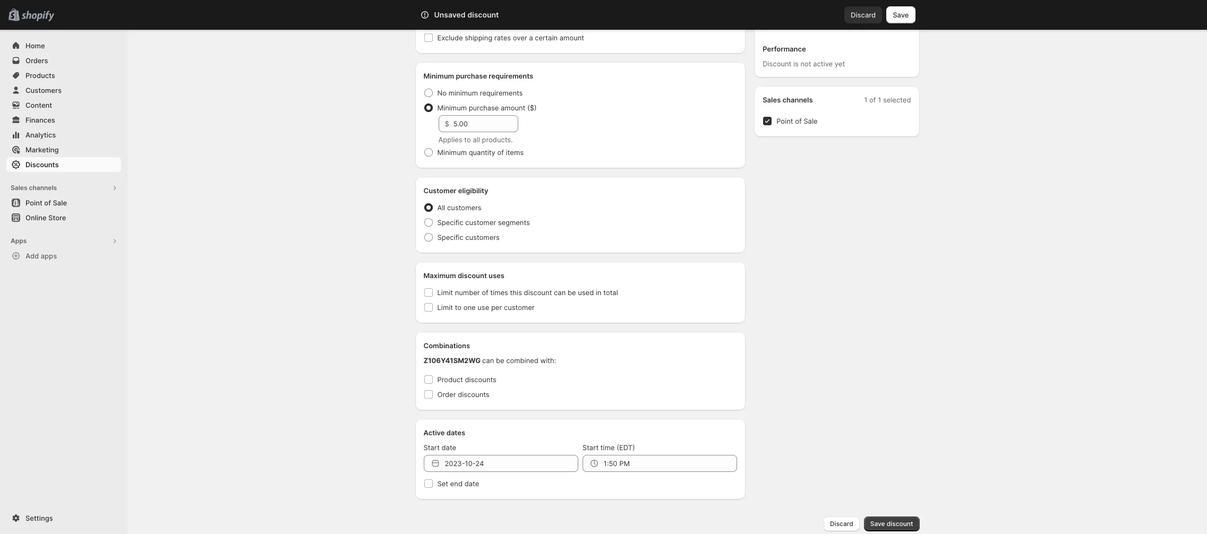 Task type: describe. For each thing, give the bounding box(es) containing it.
online store
[[25, 213, 66, 222]]

online store link
[[6, 210, 121, 225]]

marketing
[[25, 146, 59, 154]]

no minimum requirements
[[437, 89, 523, 97]]

unsaved
[[434, 10, 466, 19]]

time
[[601, 443, 615, 452]]

z106y41sm2wg
[[424, 356, 481, 365]]

quantity
[[469, 148, 495, 157]]

minimum
[[449, 89, 478, 97]]

apps
[[11, 237, 27, 245]]

maximum
[[424, 271, 456, 280]]

start time (edt)
[[582, 443, 635, 452]]

used
[[578, 288, 594, 297]]

specific customer segments
[[437, 218, 530, 227]]

can't combine with other discounts active from today
[[773, 8, 889, 30]]

content link
[[6, 98, 121, 113]]

finances
[[25, 116, 55, 124]]

of inside button
[[44, 199, 51, 207]]

today
[[813, 21, 831, 30]]

orders link
[[6, 53, 121, 68]]

discounts link
[[6, 157, 121, 172]]

discount for save
[[887, 520, 913, 528]]

exclude
[[437, 33, 463, 42]]

to for applies
[[464, 135, 471, 144]]

point of sale link
[[6, 195, 121, 210]]

customers for all customers
[[447, 203, 481, 212]]

customer eligibility
[[424, 186, 488, 195]]

shipping
[[465, 33, 492, 42]]

1 vertical spatial customer
[[504, 303, 535, 312]]

specific customers
[[437, 233, 500, 242]]

discount is not active yet
[[763, 59, 845, 68]]

home
[[25, 41, 45, 50]]

limit number of times this discount can be used in total
[[437, 288, 618, 297]]

1 vertical spatial rates
[[494, 33, 511, 42]]

($)
[[527, 104, 537, 112]]

active inside can't combine with other discounts active from today
[[773, 21, 794, 30]]

segments
[[498, 218, 530, 227]]

discounts
[[25, 160, 59, 169]]

minimum quantity of items
[[437, 148, 524, 157]]

settings link
[[6, 511, 121, 526]]

$
[[445, 119, 449, 128]]

minimum for minimum purchase amount ($)
[[437, 104, 467, 112]]

not
[[801, 59, 811, 68]]

online store button
[[0, 210, 127, 225]]

content
[[25, 101, 52, 109]]

0 horizontal spatial customer
[[465, 218, 496, 227]]

items
[[506, 148, 524, 157]]

search button
[[450, 6, 758, 23]]

1 horizontal spatial channels
[[783, 96, 813, 104]]

0 horizontal spatial be
[[496, 356, 504, 365]]

Start time (EDT) text field
[[604, 455, 737, 472]]

all customers
[[437, 203, 481, 212]]

analytics
[[25, 131, 56, 139]]

discounts for product discounts
[[465, 375, 496, 384]]

certain
[[535, 33, 558, 42]]

0 vertical spatial amount
[[560, 33, 584, 42]]

can't
[[773, 8, 790, 17]]

eligibility
[[458, 186, 488, 195]]

in
[[596, 288, 601, 297]]

add apps
[[25, 252, 57, 260]]

apps button
[[6, 234, 121, 249]]

0 horizontal spatial active
[[424, 429, 445, 437]]

minimum for minimum quantity of items
[[437, 148, 467, 157]]

home link
[[6, 38, 121, 53]]

0 vertical spatial can
[[554, 288, 566, 297]]

settings
[[25, 514, 53, 523]]

marketing link
[[6, 142, 121, 157]]

active
[[813, 59, 833, 68]]

sales inside sales channels button
[[11, 184, 27, 192]]

sales channels inside button
[[11, 184, 57, 192]]

purchase for requirements
[[456, 72, 487, 80]]

analytics link
[[6, 127, 121, 142]]

customers link
[[6, 83, 121, 98]]

0 vertical spatial point
[[777, 117, 793, 125]]

one
[[463, 303, 476, 312]]

sale inside button
[[53, 199, 67, 207]]

0 vertical spatial sales channels
[[763, 96, 813, 104]]

0 vertical spatial sales
[[763, 96, 781, 104]]

products
[[25, 71, 55, 80]]

0 horizontal spatial amount
[[501, 104, 525, 112]]

limit for limit number of times this discount can be used in total
[[437, 288, 453, 297]]

is
[[793, 59, 799, 68]]

minimum purchase requirements
[[424, 72, 533, 80]]

requirements for minimum purchase requirements
[[489, 72, 533, 80]]

specific for specific customers
[[437, 233, 463, 242]]

discounts for order discounts
[[458, 390, 489, 399]]

combinations
[[424, 341, 470, 350]]

save for save discount
[[870, 520, 885, 528]]

order
[[437, 390, 456, 399]]

a
[[529, 33, 533, 42]]

limit to one use per customer
[[437, 303, 535, 312]]

save button
[[886, 6, 915, 23]]

other
[[838, 8, 855, 17]]

requirements for no minimum requirements
[[480, 89, 523, 97]]

save discount
[[870, 520, 913, 528]]

add
[[25, 252, 39, 260]]

all
[[437, 203, 445, 212]]

point inside button
[[25, 199, 42, 207]]

with:
[[540, 356, 556, 365]]



Task type: locate. For each thing, give the bounding box(es) containing it.
1 horizontal spatial to
[[464, 135, 471, 144]]

customer up specific customers
[[465, 218, 496, 227]]

active up start date
[[424, 429, 445, 437]]

0 horizontal spatial rates
[[454, 16, 471, 25]]

start for start date
[[424, 443, 440, 452]]

1 vertical spatial customers
[[465, 233, 500, 242]]

0 horizontal spatial 1
[[864, 96, 867, 104]]

2 vertical spatial minimum
[[437, 148, 467, 157]]

0 vertical spatial purchase
[[456, 72, 487, 80]]

sales channels down the is
[[763, 96, 813, 104]]

sales
[[763, 96, 781, 104], [11, 184, 27, 192]]

customer down this
[[504, 303, 535, 312]]

1 vertical spatial discounts
[[465, 375, 496, 384]]

0 vertical spatial customer
[[465, 218, 496, 227]]

1 vertical spatial discard
[[830, 520, 853, 528]]

performance
[[763, 45, 806, 53]]

1 vertical spatial be
[[496, 356, 504, 365]]

discount for unsaved
[[467, 10, 499, 19]]

shipping rates
[[424, 16, 471, 25]]

unsaved discount
[[434, 10, 499, 19]]

start date
[[424, 443, 456, 452]]

discard right the with
[[851, 11, 876, 19]]

maximum discount uses
[[424, 271, 504, 280]]

1 vertical spatial requirements
[[480, 89, 523, 97]]

2 start from the left
[[582, 443, 599, 452]]

1 horizontal spatial sale
[[804, 117, 818, 125]]

amount
[[560, 33, 584, 42], [501, 104, 525, 112]]

date
[[442, 443, 456, 452], [464, 480, 479, 488]]

customers for specific customers
[[465, 233, 500, 242]]

finances link
[[6, 113, 121, 127]]

end
[[450, 480, 463, 488]]

1 horizontal spatial 1
[[878, 96, 881, 104]]

discard button left save discount button
[[824, 517, 860, 532]]

customer
[[465, 218, 496, 227], [504, 303, 535, 312]]

1 horizontal spatial sales channels
[[763, 96, 813, 104]]

active dates
[[424, 429, 465, 437]]

channels down discounts at the top
[[29, 184, 57, 192]]

amount left ($)
[[501, 104, 525, 112]]

minimum down applies
[[437, 148, 467, 157]]

1 vertical spatial sales
[[11, 184, 27, 192]]

1 horizontal spatial be
[[568, 288, 576, 297]]

save
[[893, 11, 909, 19], [870, 520, 885, 528]]

sale
[[804, 117, 818, 125], [53, 199, 67, 207]]

0 vertical spatial to
[[464, 135, 471, 144]]

0 horizontal spatial channels
[[29, 184, 57, 192]]

set
[[437, 480, 448, 488]]

point
[[777, 117, 793, 125], [25, 199, 42, 207]]

search
[[467, 11, 490, 19]]

discard button for save
[[844, 6, 882, 23]]

1 horizontal spatial can
[[554, 288, 566, 297]]

0 vertical spatial be
[[568, 288, 576, 297]]

requirements up 'minimum purchase amount ($)'
[[480, 89, 523, 97]]

discard for save
[[851, 11, 876, 19]]

discount for maximum
[[458, 271, 487, 280]]

minimum for minimum purchase requirements
[[424, 72, 454, 80]]

times
[[490, 288, 508, 297]]

1 vertical spatial purchase
[[469, 104, 499, 112]]

0 vertical spatial channels
[[783, 96, 813, 104]]

1 vertical spatial discard button
[[824, 517, 860, 532]]

orders
[[25, 56, 48, 65]]

0 vertical spatial point of sale
[[777, 117, 818, 125]]

exclude shipping rates over a certain amount
[[437, 33, 584, 42]]

0 horizontal spatial sales
[[11, 184, 27, 192]]

z106y41sm2wg can be combined with:
[[424, 356, 556, 365]]

0 vertical spatial discard
[[851, 11, 876, 19]]

to left all
[[464, 135, 471, 144]]

1 horizontal spatial amount
[[560, 33, 584, 42]]

combine
[[792, 8, 820, 17]]

save inside button
[[870, 520, 885, 528]]

0 horizontal spatial to
[[455, 303, 462, 312]]

be
[[568, 288, 576, 297], [496, 356, 504, 365]]

discard left save discount at the bottom of the page
[[830, 520, 853, 528]]

0 vertical spatial sale
[[804, 117, 818, 125]]

2 limit from the top
[[437, 303, 453, 312]]

limit left one
[[437, 303, 453, 312]]

discard for save discount
[[830, 520, 853, 528]]

applies
[[438, 135, 462, 144]]

discard button for save discount
[[824, 517, 860, 532]]

start down "active dates"
[[424, 443, 440, 452]]

1 vertical spatial date
[[464, 480, 479, 488]]

sales channels down discounts at the top
[[11, 184, 57, 192]]

use
[[478, 303, 489, 312]]

discard
[[851, 11, 876, 19], [830, 520, 853, 528]]

purchase up minimum at the top of page
[[456, 72, 487, 80]]

combined
[[506, 356, 538, 365]]

discount inside button
[[887, 520, 913, 528]]

shipping
[[424, 16, 452, 25]]

1 vertical spatial sale
[[53, 199, 67, 207]]

channels down the is
[[783, 96, 813, 104]]

save inside button
[[893, 11, 909, 19]]

specific for specific customer segments
[[437, 218, 463, 227]]

1 vertical spatial limit
[[437, 303, 453, 312]]

minimum purchase amount ($)
[[437, 104, 537, 112]]

customer
[[424, 186, 456, 195]]

1 vertical spatial sales channels
[[11, 184, 57, 192]]

1 of 1 selected
[[864, 96, 911, 104]]

customers down specific customer segments
[[465, 233, 500, 242]]

to
[[464, 135, 471, 144], [455, 303, 462, 312]]

minimum
[[424, 72, 454, 80], [437, 104, 467, 112], [437, 148, 467, 157]]

purchase
[[456, 72, 487, 80], [469, 104, 499, 112]]

number
[[455, 288, 480, 297]]

can left "used"
[[554, 288, 566, 297]]

2 vertical spatial discounts
[[458, 390, 489, 399]]

1 vertical spatial save
[[870, 520, 885, 528]]

this
[[510, 288, 522, 297]]

products link
[[6, 68, 121, 83]]

minimum up $
[[437, 104, 467, 112]]

online
[[25, 213, 47, 222]]

$ text field
[[453, 115, 518, 132]]

discounts
[[857, 8, 889, 17], [465, 375, 496, 384], [458, 390, 489, 399]]

0 vertical spatial specific
[[437, 218, 463, 227]]

per
[[491, 303, 502, 312]]

0 horizontal spatial sale
[[53, 199, 67, 207]]

1 vertical spatial amount
[[501, 104, 525, 112]]

date right end
[[464, 480, 479, 488]]

0 vertical spatial save
[[893, 11, 909, 19]]

order discounts
[[437, 390, 489, 399]]

1 start from the left
[[424, 443, 440, 452]]

1 vertical spatial to
[[455, 303, 462, 312]]

0 vertical spatial rates
[[454, 16, 471, 25]]

discounts inside can't combine with other discounts active from today
[[857, 8, 889, 17]]

discount
[[763, 59, 791, 68]]

requirements
[[489, 72, 533, 80], [480, 89, 523, 97]]

selected
[[883, 96, 911, 104]]

1 horizontal spatial point of sale
[[777, 117, 818, 125]]

date down "active dates"
[[442, 443, 456, 452]]

limit
[[437, 288, 453, 297], [437, 303, 453, 312]]

active down can't
[[773, 21, 794, 30]]

active
[[773, 21, 794, 30], [424, 429, 445, 437]]

1 horizontal spatial rates
[[494, 33, 511, 42]]

sales down discount
[[763, 96, 781, 104]]

1 horizontal spatial sales
[[763, 96, 781, 104]]

all
[[473, 135, 480, 144]]

1 1 from the left
[[864, 96, 867, 104]]

rates left over
[[494, 33, 511, 42]]

1 horizontal spatial start
[[582, 443, 599, 452]]

be left combined
[[496, 356, 504, 365]]

0 horizontal spatial start
[[424, 443, 440, 452]]

point of sale button
[[0, 195, 127, 210]]

0 vertical spatial limit
[[437, 288, 453, 297]]

discounts down z106y41sm2wg can be combined with:
[[465, 375, 496, 384]]

minimum up no
[[424, 72, 454, 80]]

can
[[554, 288, 566, 297], [482, 356, 494, 365]]

customers
[[447, 203, 481, 212], [465, 233, 500, 242]]

discounts right other
[[857, 8, 889, 17]]

no
[[437, 89, 447, 97]]

apps
[[41, 252, 57, 260]]

start for start time (edt)
[[582, 443, 599, 452]]

save for save
[[893, 11, 909, 19]]

1 vertical spatial specific
[[437, 233, 463, 242]]

applies to all products.
[[438, 135, 513, 144]]

to for limit
[[455, 303, 462, 312]]

0 vertical spatial minimum
[[424, 72, 454, 80]]

0 horizontal spatial can
[[482, 356, 494, 365]]

1 vertical spatial can
[[482, 356, 494, 365]]

discounts down product discounts
[[458, 390, 489, 399]]

1 horizontal spatial save
[[893, 11, 909, 19]]

discard button right the with
[[844, 6, 882, 23]]

sales channels button
[[6, 181, 121, 195]]

1 horizontal spatial point
[[777, 117, 793, 125]]

1 horizontal spatial date
[[464, 480, 479, 488]]

requirements up no minimum requirements
[[489, 72, 533, 80]]

0 vertical spatial requirements
[[489, 72, 533, 80]]

1 horizontal spatial customer
[[504, 303, 535, 312]]

uses
[[489, 271, 504, 280]]

2 1 from the left
[[878, 96, 881, 104]]

to left one
[[455, 303, 462, 312]]

total
[[603, 288, 618, 297]]

0 vertical spatial customers
[[447, 203, 481, 212]]

0 horizontal spatial point of sale
[[25, 199, 67, 207]]

limit down maximum
[[437, 288, 453, 297]]

1 horizontal spatial active
[[773, 21, 794, 30]]

can up product discounts
[[482, 356, 494, 365]]

1 vertical spatial point
[[25, 199, 42, 207]]

amount right certain
[[560, 33, 584, 42]]

1 vertical spatial active
[[424, 429, 445, 437]]

rates up the exclude
[[454, 16, 471, 25]]

1 vertical spatial minimum
[[437, 104, 467, 112]]

0 vertical spatial date
[[442, 443, 456, 452]]

limit for limit to one use per customer
[[437, 303, 453, 312]]

1 limit from the top
[[437, 288, 453, 297]]

purchase down no minimum requirements
[[469, 104, 499, 112]]

discount
[[467, 10, 499, 19], [458, 271, 487, 280], [524, 288, 552, 297], [887, 520, 913, 528]]

0 horizontal spatial save
[[870, 520, 885, 528]]

be left "used"
[[568, 288, 576, 297]]

customers
[[25, 86, 62, 95]]

purchase for amount
[[469, 104, 499, 112]]

1 vertical spatial channels
[[29, 184, 57, 192]]

1 vertical spatial point of sale
[[25, 199, 67, 207]]

0 horizontal spatial date
[[442, 443, 456, 452]]

0 vertical spatial discard button
[[844, 6, 882, 23]]

2 specific from the top
[[437, 233, 463, 242]]

Start date text field
[[445, 455, 578, 472]]

channels inside button
[[29, 184, 57, 192]]

product
[[437, 375, 463, 384]]

0 vertical spatial discounts
[[857, 8, 889, 17]]

customers down customer eligibility
[[447, 203, 481, 212]]

sales down discounts at the top
[[11, 184, 27, 192]]

0 horizontal spatial point
[[25, 199, 42, 207]]

start left time
[[582, 443, 599, 452]]

from
[[796, 21, 811, 30]]

1
[[864, 96, 867, 104], [878, 96, 881, 104]]

channels
[[783, 96, 813, 104], [29, 184, 57, 192]]

shopify image
[[21, 11, 54, 22]]

dates
[[446, 429, 465, 437]]

add apps button
[[6, 249, 121, 263]]

1 specific from the top
[[437, 218, 463, 227]]

0 vertical spatial active
[[773, 21, 794, 30]]

point of sale inside button
[[25, 199, 67, 207]]

with
[[822, 8, 836, 17]]

products.
[[482, 135, 513, 144]]

rates
[[454, 16, 471, 25], [494, 33, 511, 42]]

set end date
[[437, 480, 479, 488]]

0 horizontal spatial sales channels
[[11, 184, 57, 192]]



Task type: vqa. For each thing, say whether or not it's contained in the screenshot.
Set
yes



